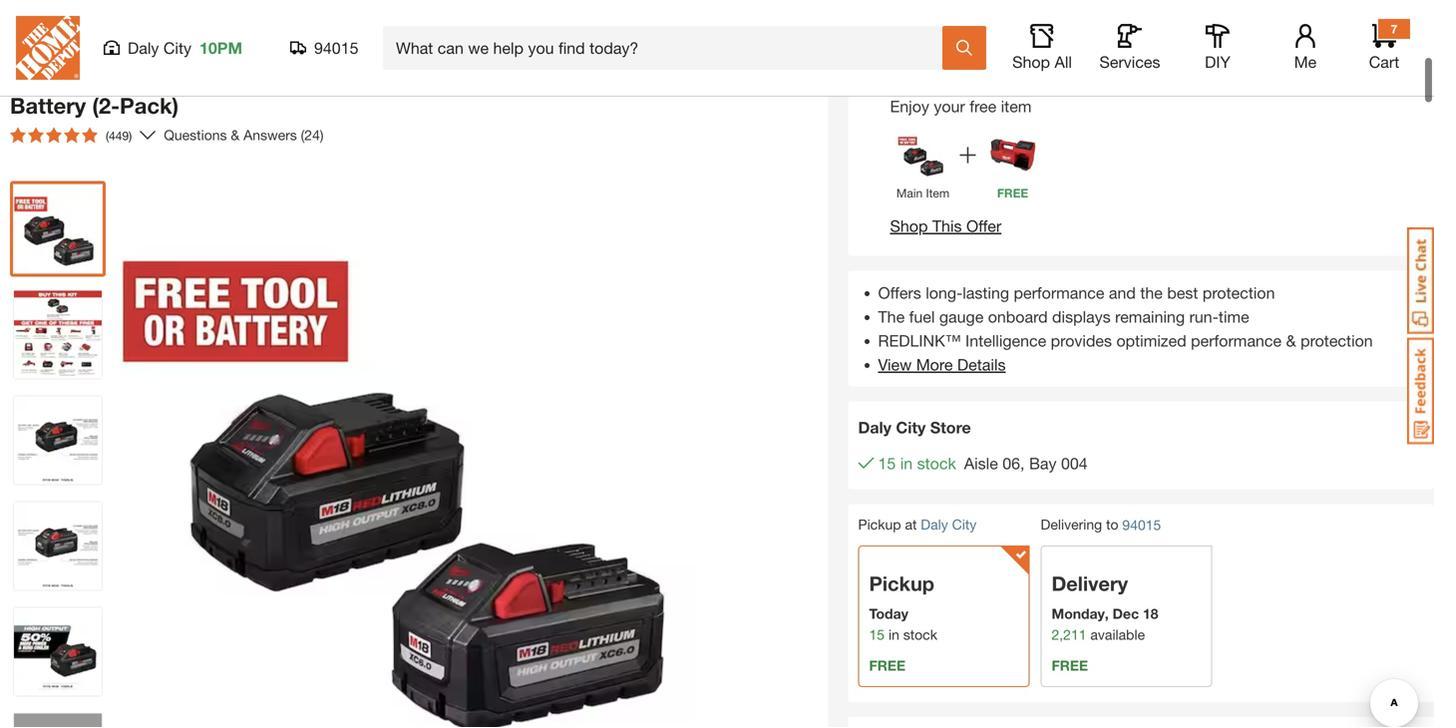 Task type: describe. For each thing, give the bounding box(es) containing it.
available
[[1091, 652, 1146, 668]]

all
[[1055, 52, 1073, 71]]

pickup at daly city
[[859, 542, 977, 558]]

view more details link
[[879, 380, 1006, 399]]

and inside milwaukee m18 18-volt lithium-ion high output xc 8.0 ah and 6.0 ah battery (2-pack)
[[532, 65, 571, 91]]

run-
[[1190, 332, 1219, 351]]

daly city button
[[921, 542, 977, 558]]

pickup for pickup at daly city
[[859, 542, 902, 558]]

me button
[[1274, 24, 1338, 72]]

7
[[1392, 22, 1398, 36]]

best
[[1168, 309, 1199, 327]]

questions
[[164, 127, 227, 143]]

your inside the free gift with purchase enjoy your free item
[[934, 122, 966, 141]]

milwaukee power tool batteries 48 11 1868 64.0 image
[[14, 185, 102, 273]]

your total qualifying purchase upon opening a new card.
[[914, 0, 1401, 30]]

aisle
[[965, 479, 999, 498]]

(449)
[[106, 129, 132, 143]]

card.
[[914, 13, 945, 30]]

gift center
[[15, 14, 72, 27]]

xc
[[424, 65, 455, 91]]

depot
[[1027, 34, 1065, 51]]

pack)
[[120, 92, 179, 119]]

free gift with purchase enjoy your free item
[[891, 93, 1093, 141]]

milwaukee m18 18-volt lithium-ion high output xc 8.0 ah and 6.0 ah battery (2-pack)
[[10, 43, 642, 119]]

free
[[891, 93, 929, 115]]

free for delivery
[[1052, 683, 1089, 699]]

94015 button
[[290, 38, 359, 58]]

2 horizontal spatial city
[[953, 542, 977, 558]]

to
[[1107, 542, 1119, 558]]

city for 10pm
[[164, 38, 192, 57]]

consumer
[[1069, 34, 1133, 51]]

optimized
[[1117, 356, 1187, 375]]

purchase
[[1013, 93, 1093, 115]]

94015 inside delivering to 94015
[[1123, 542, 1162, 558]]

2 ah from the left
[[614, 65, 642, 91]]

shop this offer
[[891, 242, 1002, 261]]

stock inside pickup today 15 in stock
[[904, 652, 938, 668]]

milwaukee power tool batteries 48 11 1868 40.2 image
[[14, 397, 102, 484]]

fuel
[[910, 332, 935, 351]]

remaining
[[1116, 332, 1186, 351]]

5 stars image
[[10, 127, 98, 143]]

in inside pickup today 15 in stock
[[889, 652, 900, 668]]

(24)
[[301, 127, 324, 143]]

offers long-lasting performance and the best protection the fuel gauge onboard displays remaining run-time redlink™ intelligence provides optimized performance & protection view more details
[[879, 309, 1374, 399]]

cart
[[1370, 52, 1400, 71]]

0 vertical spatial stock
[[918, 479, 957, 498]]

shop for shop this offer
[[891, 242, 928, 261]]

18
[[1144, 631, 1159, 647]]

pickup today 15 in stock
[[870, 597, 938, 668]]

a inside "your total qualifying purchase upon opening a new card."
[[1364, 0, 1371, 9]]

output
[[327, 65, 418, 91]]

milwaukee power tool batteries 48 11 1868 e1.1 image
[[14, 291, 102, 379]]

0 horizontal spatial gift
[[15, 14, 34, 27]]

item
[[1002, 122, 1032, 141]]

main
[[897, 211, 923, 225]]

milwaukee
[[10, 43, 86, 62]]

new
[[1375, 0, 1401, 9]]

0 vertical spatial 15
[[879, 479, 896, 498]]

today
[[870, 631, 909, 647]]

provides
[[1051, 356, 1113, 375]]

high
[[265, 65, 321, 91]]

your inside "your total qualifying purchase upon opening a new card."
[[1086, 0, 1113, 9]]

(449) button
[[2, 119, 140, 151]]

15 in stock
[[879, 479, 957, 498]]

lasting
[[963, 309, 1010, 327]]

1 vertical spatial a
[[974, 34, 981, 51]]

store
[[931, 443, 972, 462]]

diy
[[1206, 52, 1231, 71]]

aisle 06, bay 004
[[965, 479, 1088, 498]]

details
[[958, 380, 1006, 399]]

apply now image
[[864, 8, 914, 35]]

daly city store
[[859, 443, 972, 462]]

(449) link
[[2, 119, 156, 151]]

shop all button
[[1011, 24, 1075, 72]]

free
[[970, 122, 997, 141]]

questions & answers (24)
[[164, 127, 324, 143]]

1 horizontal spatial free
[[998, 211, 1029, 225]]

volt
[[94, 65, 133, 91]]

opening
[[1310, 0, 1360, 9]]

ion
[[226, 65, 259, 91]]

gauge
[[940, 332, 984, 351]]

live chat image
[[1408, 228, 1435, 334]]

milwaukee power tool batteries 48 11 1868 a0.3 image
[[14, 502, 102, 590]]

0 horizontal spatial &
[[231, 127, 240, 143]]

at
[[906, 542, 917, 558]]

qualifying
[[1149, 0, 1208, 9]]



Task type: vqa. For each thing, say whether or not it's contained in the screenshot.
the bottommost STOCK
yes



Task type: locate. For each thing, give the bounding box(es) containing it.
0 horizontal spatial 94015
[[314, 38, 359, 57]]

a right 'for'
[[974, 34, 981, 51]]

1 vertical spatial shop
[[891, 242, 928, 261]]

004
[[1062, 479, 1088, 498]]

free down 2,211
[[1052, 683, 1089, 699]]

0 horizontal spatial promotion image image
[[899, 155, 949, 205]]

2 vertical spatial daly
[[921, 542, 949, 558]]

apply for a home depot consumer card link
[[914, 34, 1167, 51]]

free
[[998, 211, 1029, 225], [870, 683, 906, 699], [1052, 683, 1089, 699]]

94015
[[314, 38, 359, 57], [1123, 542, 1162, 558]]

1 horizontal spatial a
[[1364, 0, 1371, 9]]

dec
[[1113, 631, 1140, 647]]

m18
[[10, 65, 54, 91]]

in down today
[[889, 652, 900, 668]]

0 vertical spatial performance
[[1014, 309, 1105, 327]]

What can we help you find today? search field
[[396, 27, 942, 69]]

apply for a home depot consumer card
[[914, 34, 1167, 51]]

card
[[1137, 34, 1167, 51]]

performance
[[1014, 309, 1105, 327], [1192, 356, 1282, 375]]

1 vertical spatial city
[[897, 443, 926, 462]]

0 horizontal spatial and
[[532, 65, 571, 91]]

1 horizontal spatial promotion image image
[[988, 155, 1038, 205]]

and left 6.0
[[532, 65, 571, 91]]

services button
[[1099, 24, 1163, 72]]

1 horizontal spatial in
[[901, 479, 913, 498]]

0 vertical spatial 94015
[[314, 38, 359, 57]]

promotion image image up main item
[[899, 155, 949, 205]]

94015 inside button
[[314, 38, 359, 57]]

1 horizontal spatial protection
[[1301, 356, 1374, 375]]

1 vertical spatial in
[[889, 652, 900, 668]]

gift right free
[[934, 93, 964, 115]]

shop all
[[1013, 52, 1073, 71]]

city up the 15 in stock
[[897, 443, 926, 462]]

item
[[927, 211, 950, 225]]

delivery monday, dec 18 2,211 available
[[1052, 597, 1159, 668]]

shop
[[1013, 52, 1051, 71], [891, 242, 928, 261]]

the home depot logo image
[[16, 16, 80, 80]]

2,211
[[1052, 652, 1087, 668]]

answers
[[244, 127, 297, 143]]

protection left feedback link image
[[1301, 356, 1374, 375]]

in down 'daly city store'
[[901, 479, 913, 498]]

gift inside the free gift with purchase enjoy your free item
[[934, 93, 964, 115]]

shop for shop all
[[1013, 52, 1051, 71]]

(2-
[[92, 92, 120, 119]]

services
[[1100, 52, 1161, 71]]

free for pickup
[[870, 683, 906, 699]]

stock down store
[[918, 479, 957, 498]]

1 horizontal spatial city
[[897, 443, 926, 462]]

ah
[[498, 65, 526, 91], [614, 65, 642, 91]]

time
[[1219, 332, 1250, 351]]

6.0
[[577, 65, 608, 91]]

pickup
[[859, 542, 902, 558], [870, 597, 935, 621]]

shop inside button
[[1013, 52, 1051, 71]]

0 vertical spatial a
[[1364, 0, 1371, 9]]

ah right the 8.0
[[498, 65, 526, 91]]

delivery
[[1052, 597, 1129, 621]]

94015 up output
[[314, 38, 359, 57]]

2 horizontal spatial free
[[1052, 683, 1089, 699]]

me
[[1295, 52, 1318, 71]]

& inside offers long-lasting performance and the best protection the fuel gauge onboard displays remaining run-time redlink™ intelligence provides optimized performance & protection view more details
[[1287, 356, 1297, 375]]

94015 right to
[[1123, 542, 1162, 558]]

promotion image image for main item
[[899, 155, 949, 205]]

shop down apply for a home depot consumer card
[[1013, 52, 1051, 71]]

0 horizontal spatial performance
[[1014, 309, 1105, 327]]

city for store
[[897, 443, 926, 462]]

home
[[985, 34, 1023, 51]]

1 horizontal spatial your
[[1086, 0, 1113, 9]]

18-
[[60, 65, 94, 91]]

with
[[969, 93, 1008, 115]]

1 vertical spatial protection
[[1301, 356, 1374, 375]]

2 vertical spatial city
[[953, 542, 977, 558]]

a left new
[[1364, 0, 1371, 9]]

1 vertical spatial stock
[[904, 652, 938, 668]]

delivering
[[1041, 542, 1103, 558]]

0 vertical spatial gift
[[15, 14, 34, 27]]

0 vertical spatial in
[[901, 479, 913, 498]]

0 vertical spatial city
[[164, 38, 192, 57]]

and left the
[[1110, 309, 1137, 327]]

0 vertical spatial pickup
[[859, 542, 902, 558]]

1 vertical spatial performance
[[1192, 356, 1282, 375]]

daly up the 15 in stock
[[859, 443, 892, 462]]

the
[[1141, 309, 1163, 327]]

this
[[933, 242, 963, 261]]

06,
[[1003, 479, 1025, 498]]

0 vertical spatial your
[[1086, 0, 1113, 9]]

1 vertical spatial daly
[[859, 443, 892, 462]]

1 ah from the left
[[498, 65, 526, 91]]

1 horizontal spatial &
[[1287, 356, 1297, 375]]

bay
[[1030, 479, 1057, 498]]

10pm
[[200, 38, 242, 57]]

your
[[1086, 0, 1113, 9], [934, 122, 966, 141]]

1 horizontal spatial and
[[1110, 309, 1137, 327]]

0 vertical spatial daly
[[128, 38, 159, 57]]

feedback link image
[[1408, 337, 1435, 445]]

0 horizontal spatial protection
[[1203, 309, 1276, 327]]

monday,
[[1052, 631, 1109, 647]]

diy button
[[1187, 24, 1250, 72]]

free up the offer
[[998, 211, 1029, 225]]

upon
[[1274, 0, 1306, 9]]

purchase
[[1212, 0, 1270, 9]]

daly
[[128, 38, 159, 57], [859, 443, 892, 462], [921, 542, 949, 558]]

and
[[532, 65, 571, 91], [1110, 309, 1137, 327]]

milwaukee link
[[10, 40, 94, 64]]

stock
[[918, 479, 957, 498], [904, 652, 938, 668]]

daly for daly city 10pm
[[128, 38, 159, 57]]

free down today
[[870, 683, 906, 699]]

0 vertical spatial shop
[[1013, 52, 1051, 71]]

15
[[879, 479, 896, 498], [870, 652, 885, 668]]

your left total
[[1086, 0, 1113, 9]]

displays
[[1053, 332, 1111, 351]]

0 horizontal spatial your
[[934, 122, 966, 141]]

daly up volt at the left of page
[[128, 38, 159, 57]]

15 down today
[[870, 652, 885, 668]]

pickup up today
[[870, 597, 935, 621]]

ah right 6.0
[[614, 65, 642, 91]]

center
[[37, 14, 72, 27]]

0 horizontal spatial daly
[[128, 38, 159, 57]]

enjoy
[[891, 122, 930, 141]]

apply
[[914, 34, 949, 51]]

and inside offers long-lasting performance and the best protection the fuel gauge onboard displays remaining run-time redlink™ intelligence provides optimized performance & protection view more details
[[1110, 309, 1137, 327]]

pickup inside pickup today 15 in stock
[[870, 597, 935, 621]]

delivering to 94015
[[1041, 542, 1162, 558]]

94015 link
[[1123, 540, 1162, 561]]

protection up time
[[1203, 309, 1276, 327]]

milwaukee power tool batteries 48 11 1868 1d.4 image
[[14, 608, 102, 696]]

main item
[[897, 211, 950, 225]]

view
[[879, 380, 912, 399]]

8.0
[[461, 65, 492, 91]]

performance up displays
[[1014, 309, 1105, 327]]

0 horizontal spatial free
[[870, 683, 906, 699]]

1 horizontal spatial shop
[[1013, 52, 1051, 71]]

offer
[[967, 242, 1002, 261]]

the
[[879, 332, 905, 351]]

1 vertical spatial pickup
[[870, 597, 935, 621]]

1 horizontal spatial 94015
[[1123, 542, 1162, 558]]

0 horizontal spatial a
[[974, 34, 981, 51]]

1 vertical spatial 94015
[[1123, 542, 1162, 558]]

1 vertical spatial &
[[1287, 356, 1297, 375]]

stock down today
[[904, 652, 938, 668]]

intelligence
[[966, 356, 1047, 375]]

performance down time
[[1192, 356, 1282, 375]]

1 vertical spatial and
[[1110, 309, 1137, 327]]

0 horizontal spatial ah
[[498, 65, 526, 91]]

1 promotion image image from the left
[[899, 155, 949, 205]]

lithium-
[[139, 65, 226, 91]]

15 down 'daly city store'
[[879, 479, 896, 498]]

promotion image image down item
[[988, 155, 1038, 205]]

0 vertical spatial protection
[[1203, 309, 1276, 327]]

1 horizontal spatial performance
[[1192, 356, 1282, 375]]

city up lithium-
[[164, 38, 192, 57]]

daly city 10pm
[[128, 38, 242, 57]]

1 horizontal spatial daly
[[859, 443, 892, 462]]

2 promotion image image from the left
[[988, 155, 1038, 205]]

your left free
[[934, 122, 966, 141]]

info image
[[949, 17, 961, 29]]

0 horizontal spatial in
[[889, 652, 900, 668]]

battery
[[10, 92, 86, 119]]

more
[[917, 380, 953, 399]]

15 inside pickup today 15 in stock
[[870, 652, 885, 668]]

daly right at
[[921, 542, 949, 558]]

shop down main
[[891, 242, 928, 261]]

1 vertical spatial 15
[[870, 652, 885, 668]]

0 vertical spatial and
[[532, 65, 571, 91]]

onboard
[[989, 332, 1048, 351]]

1 horizontal spatial gift
[[934, 93, 964, 115]]

in
[[901, 479, 913, 498], [889, 652, 900, 668]]

1 vertical spatial your
[[934, 122, 966, 141]]

cart 7
[[1370, 22, 1400, 71]]

for
[[953, 34, 970, 51]]

promotion image image
[[899, 155, 949, 205], [988, 155, 1038, 205]]

city right at
[[953, 542, 977, 558]]

redlink™
[[879, 356, 962, 375]]

long-
[[926, 309, 963, 327]]

pickup left at
[[859, 542, 902, 558]]

protection
[[1203, 309, 1276, 327], [1301, 356, 1374, 375]]

0 vertical spatial &
[[231, 127, 240, 143]]

0 horizontal spatial city
[[164, 38, 192, 57]]

promotion image image for free
[[988, 155, 1038, 205]]

gift left center
[[15, 14, 34, 27]]

offers
[[879, 309, 922, 327]]

pickup for pickup today 15 in stock
[[870, 597, 935, 621]]

daly for daly city store
[[859, 443, 892, 462]]

2 horizontal spatial daly
[[921, 542, 949, 558]]

0 horizontal spatial shop
[[891, 242, 928, 261]]

a
[[1364, 0, 1371, 9], [974, 34, 981, 51]]

1 horizontal spatial ah
[[614, 65, 642, 91]]

1 vertical spatial gift
[[934, 93, 964, 115]]



